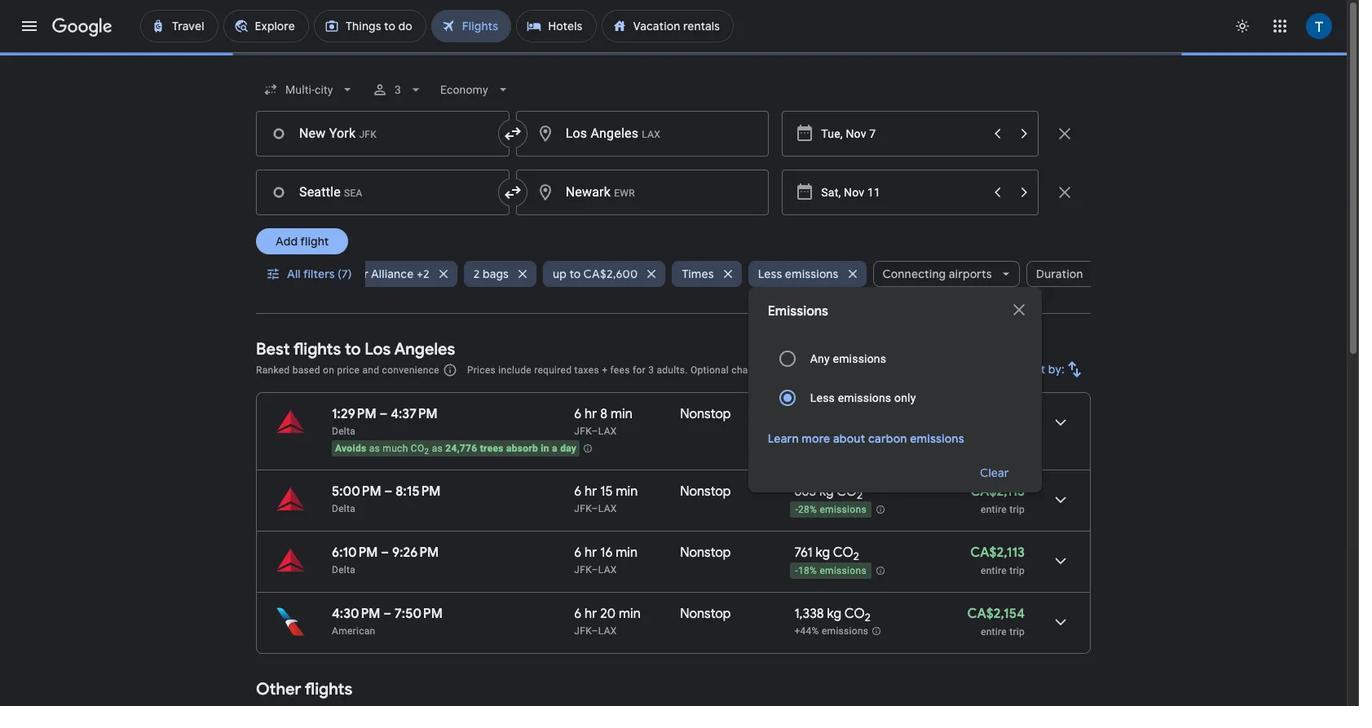 Task type: describe. For each thing, give the bounding box(es) containing it.
airports
[[949, 267, 992, 281]]

20
[[600, 606, 616, 622]]

to inside popup button
[[570, 267, 581, 281]]

a
[[552, 443, 558, 454]]

min for 6 hr 15 min
[[616, 484, 638, 500]]

16
[[600, 545, 613, 561]]

close dialog image
[[1010, 300, 1029, 320]]

co inside avoids as much co 2 as 24,776 trees absorb in a day
[[411, 443, 424, 454]]

nonstop flight. element for 6 hr 15 min
[[680, 484, 731, 502]]

total duration 6 hr 8 min. element
[[574, 406, 680, 425]]

remove flight from seattle to newark on sat, nov 11 image
[[1055, 183, 1075, 202]]

ca$2,154
[[968, 606, 1025, 622]]

emissions option group
[[768, 339, 1023, 418]]

flights for other
[[305, 679, 353, 700]]

jfk for 6 hr 15 min
[[574, 503, 592, 515]]

Arrival time: 9:26 PM. text field
[[392, 545, 439, 561]]

- for 761
[[796, 565, 798, 577]]

– inside 6 hr 8 min jfk – lax
[[592, 426, 598, 437]]

learn
[[768, 431, 799, 446]]

sort by: button
[[1016, 350, 1091, 389]]

+44%
[[795, 626, 819, 637]]

clear button
[[961, 453, 1029, 493]]

sort
[[1023, 362, 1046, 377]]

Departure time: 6:10 PM. text field
[[332, 545, 378, 561]]

duration button
[[1027, 254, 1111, 294]]

flight
[[300, 234, 329, 249]]

2 as from the left
[[432, 443, 443, 454]]

ranked
[[256, 365, 290, 376]]

(7)
[[338, 267, 352, 281]]

assistance
[[935, 365, 985, 376]]

nonstop for 6 hr 8 min
[[680, 406, 731, 422]]

Departure time: 4:30 PM. text field
[[332, 606, 380, 622]]

flight details. leaves john f. kennedy international airport at 5:00 pm on tuesday, november 7 and arrives at los angeles international airport at 8:15 pm on tuesday, november 7. image
[[1041, 480, 1081, 520]]

663 kg co 2
[[795, 484, 863, 503]]

ca$2,113 entire trip for 663
[[971, 484, 1025, 515]]

Departure text field
[[822, 112, 984, 156]]

8:15 pm
[[396, 484, 441, 500]]

optional
[[691, 365, 729, 376]]

prices
[[467, 365, 496, 376]]

total duration 6 hr 15 min. element
[[574, 484, 680, 502]]

Departure text field
[[822, 170, 984, 214]]

Arrival time: 4:37 PM. text field
[[391, 406, 438, 422]]

min for 6 hr 16 min
[[616, 545, 638, 561]]

up to ca$2,600
[[553, 267, 638, 281]]

leaves john f. kennedy international airport at 4:30 pm on tuesday, november 7 and arrives at los angeles international airport at 7:50 pm on tuesday, november 7. element
[[332, 606, 443, 622]]

less emissions only
[[811, 391, 916, 405]]

change appearance image
[[1223, 7, 1263, 46]]

only
[[895, 391, 916, 405]]

nonstop flight. element for 6 hr 16 min
[[680, 545, 731, 564]]

carbon
[[869, 431, 907, 446]]

less for less emissions only
[[811, 391, 835, 405]]

sort by:
[[1023, 362, 1065, 377]]

based
[[293, 365, 320, 376]]

-44% emissions
[[796, 427, 867, 438]]

learn more about carbon emissions link
[[768, 431, 965, 446]]

9:26 pm
[[392, 545, 439, 561]]

28%
[[798, 504, 817, 516]]

663
[[795, 484, 816, 500]]

any
[[811, 352, 830, 365]]

– inside 1:29 pm – 4:37 pm delta
[[380, 406, 388, 422]]

los
[[365, 339, 391, 360]]

times
[[682, 267, 714, 281]]

6 for 6 hr 16 min
[[574, 545, 582, 561]]

Arrival time: 7:50 PM. text field
[[395, 606, 443, 622]]

absorb
[[506, 443, 538, 454]]

more
[[802, 431, 831, 446]]

entire for 1,338
[[981, 626, 1007, 638]]

all filters (7)
[[287, 267, 352, 281]]

flight details. leaves john f. kennedy international airport at 6:10 pm on tuesday, november 7 and arrives at los angeles international airport at 9:26 pm on tuesday, november 7. image
[[1041, 542, 1081, 581]]

include
[[499, 365, 532, 376]]

hr for 8
[[585, 406, 597, 422]]

min for 6 hr 8 min
[[611, 406, 633, 422]]

+
[[602, 365, 608, 376]]

3 inside main content
[[649, 365, 654, 376]]

Departure time: 1:29 PM. text field
[[332, 406, 377, 422]]

5:00 pm
[[332, 484, 381, 500]]

Arrival time: 8:15 PM. text field
[[396, 484, 441, 500]]

best flights to los angeles
[[256, 339, 455, 360]]

ca$2,154 entire trip
[[968, 606, 1025, 638]]

delta for 1:29 pm
[[332, 426, 356, 437]]

-18% emissions
[[796, 565, 867, 577]]

18%
[[798, 565, 817, 577]]

bag
[[791, 365, 808, 376]]

much
[[383, 443, 408, 454]]

day
[[560, 443, 577, 454]]

all
[[287, 267, 301, 281]]

6 hr 8 min jfk – lax
[[574, 406, 633, 437]]

best
[[256, 339, 290, 360]]

loading results progress bar
[[0, 52, 1360, 55]]

kg for 761
[[816, 545, 830, 561]]

on
[[323, 365, 334, 376]]

trees
[[480, 443, 504, 454]]

none search field containing emissions
[[256, 70, 1111, 493]]

- for 520
[[796, 427, 798, 438]]

other
[[256, 679, 301, 700]]

charges
[[732, 365, 768, 376]]

520
[[795, 406, 818, 422]]

trip for 761
[[1010, 565, 1025, 577]]

lax for 16
[[598, 564, 617, 576]]

up to ca$2,600 button
[[543, 254, 666, 294]]

bag fees button
[[791, 365, 830, 376]]

nonstop for 6 hr 16 min
[[680, 545, 731, 561]]

1,338 kg co 2
[[795, 606, 871, 625]]

2 and from the left
[[771, 365, 788, 376]]

passenger
[[884, 365, 932, 376]]

6 hr 16 min jfk – lax
[[574, 545, 638, 576]]

connecting airports button
[[873, 254, 1020, 294]]

all filters (7) button
[[256, 254, 365, 294]]

1 and from the left
[[363, 365, 379, 376]]

swap origin and destination. image
[[503, 183, 523, 202]]

44%
[[798, 427, 817, 438]]

apply.
[[855, 365, 881, 376]]

761
[[795, 545, 813, 561]]

hr for 15
[[585, 484, 597, 500]]

2 inside avoids as much co 2 as 24,776 trees absorb in a day
[[424, 447, 429, 456]]

avoids as much co 2 as 24,776 trees absorb in a day
[[335, 443, 577, 456]]

jfk for 6 hr 20 min
[[574, 626, 592, 637]]

duration
[[1036, 267, 1084, 281]]

co for 6 hr 16 min
[[833, 545, 854, 561]]

2 for 6 hr 20 min
[[865, 611, 871, 625]]

1:29 pm – 4:37 pm delta
[[332, 406, 438, 437]]

american
[[332, 626, 376, 637]]



Task type: vqa. For each thing, say whether or not it's contained in the screenshot.


Task type: locate. For each thing, give the bounding box(es) containing it.
co inside 663 kg co 2
[[837, 484, 857, 500]]

1 trip from the top
[[1010, 504, 1025, 515]]

as left '24,776'
[[432, 443, 443, 454]]

min for 6 hr 20 min
[[619, 606, 641, 622]]

main content containing best flights to los angeles
[[256, 327, 1091, 706]]

kg inside "761 kg co 2"
[[816, 545, 830, 561]]

6 left 20
[[574, 606, 582, 622]]

1 vertical spatial to
[[345, 339, 361, 360]]

1 ca$2,113 from the top
[[971, 484, 1025, 500]]

bags
[[483, 267, 509, 281]]

4 jfk from the top
[[574, 626, 592, 637]]

main content
[[256, 327, 1091, 706]]

2 right much
[[424, 447, 429, 456]]

lax for 8
[[598, 426, 617, 437]]

swap origin and destination. image
[[503, 124, 523, 144]]

delta inside 5:00 pm – 8:15 pm delta
[[332, 503, 356, 515]]

– right 6:10 pm
[[381, 545, 389, 561]]

None search field
[[256, 70, 1111, 493]]

emissions
[[768, 303, 829, 320]]

1 vertical spatial ca$2,113
[[971, 545, 1025, 561]]

trip for 663
[[1010, 504, 1025, 515]]

kg right 761
[[816, 545, 830, 561]]

2 vertical spatial kg
[[827, 606, 842, 622]]

trip down ca$2,154
[[1010, 626, 1025, 638]]

star alliance +2 button
[[337, 254, 457, 294]]

min right the 8
[[611, 406, 633, 422]]

1 ca$2,113 entire trip from the top
[[971, 484, 1025, 515]]

add flight button
[[256, 228, 349, 254]]

lax down 15
[[598, 503, 617, 515]]

3 lax from the top
[[598, 564, 617, 576]]

ca$2,113 down clear
[[971, 484, 1025, 500]]

flights
[[294, 339, 341, 360], [305, 679, 353, 700]]

ca$2,113 for 663
[[971, 484, 1025, 500]]

trip down 2113 canadian dollars text box
[[1010, 565, 1025, 577]]

1 vertical spatial flights
[[305, 679, 353, 700]]

less inside emissions option group
[[811, 391, 835, 405]]

–
[[380, 406, 388, 422], [592, 426, 598, 437], [385, 484, 393, 500], [592, 503, 598, 515], [381, 545, 389, 561], [592, 564, 598, 576], [384, 606, 392, 622], [592, 626, 598, 637]]

1 vertical spatial entire
[[981, 565, 1007, 577]]

as left much
[[369, 443, 380, 454]]

0 horizontal spatial 3
[[395, 83, 402, 96]]

kg up -28% emissions
[[820, 484, 834, 500]]

4 6 from the top
[[574, 606, 582, 622]]

jfk up avoids as much co2 as 24776 trees absorb in a day. learn more about this calculation. icon
[[574, 426, 592, 437]]

less up emissions
[[758, 267, 783, 281]]

angeles
[[394, 339, 455, 360]]

entire for 663
[[981, 504, 1007, 515]]

kg inside the 1,338 kg co 2
[[827, 606, 842, 622]]

min right 20
[[619, 606, 641, 622]]

2 jfk from the top
[[574, 503, 592, 515]]

kg for 663
[[820, 484, 834, 500]]

1 vertical spatial kg
[[816, 545, 830, 561]]

connecting
[[883, 267, 946, 281]]

remove flight from new york to los angeles on tue, nov 7 image
[[1055, 124, 1075, 144]]

1 horizontal spatial fees
[[810, 365, 830, 376]]

3 button
[[366, 70, 431, 109]]

5:00 pm – 8:15 pm delta
[[332, 484, 441, 515]]

– inside 6 hr 16 min jfk – lax
[[592, 564, 598, 576]]

hr left the 8
[[585, 406, 597, 422]]

ca$2,113 entire trip down clear
[[971, 484, 1025, 515]]

add
[[276, 234, 298, 249]]

trip for 1,338
[[1010, 626, 1025, 638]]

0 vertical spatial trip
[[1010, 504, 1025, 515]]

1 vertical spatial 3
[[649, 365, 654, 376]]

- down 663
[[796, 504, 798, 516]]

– inside '4:30 pm – 7:50 pm american'
[[384, 606, 392, 622]]

co right much
[[411, 443, 424, 454]]

delta inside 1:29 pm – 4:37 pm delta
[[332, 426, 356, 437]]

delta
[[332, 426, 356, 437], [332, 503, 356, 515], [332, 564, 356, 576]]

lax for 20
[[598, 626, 617, 637]]

nonstop flight. element for 6 hr 20 min
[[680, 606, 731, 625]]

– left 8:15 pm
[[385, 484, 393, 500]]

1 fees from the left
[[610, 365, 630, 376]]

main menu image
[[20, 16, 39, 36]]

star alliance +2
[[347, 267, 430, 281]]

6 inside 6 hr 16 min jfk – lax
[[574, 545, 582, 561]]

6 inside 6 hr 8 min jfk – lax
[[574, 406, 582, 422]]

may
[[833, 365, 852, 376]]

in
[[541, 443, 550, 454]]

1 horizontal spatial and
[[771, 365, 788, 376]]

6 hr 15 min jfk – lax
[[574, 484, 638, 515]]

lax down 16
[[598, 564, 617, 576]]

delta up avoids
[[332, 426, 356, 437]]

min right 16
[[616, 545, 638, 561]]

1 as from the left
[[369, 443, 380, 454]]

- for 663
[[796, 504, 798, 516]]

3 nonstop from the top
[[680, 545, 731, 561]]

6:10 pm
[[332, 545, 378, 561]]

1 6 from the top
[[574, 406, 582, 422]]

6
[[574, 406, 582, 422], [574, 484, 582, 500], [574, 545, 582, 561], [574, 606, 582, 622]]

entire for 761
[[981, 565, 1007, 577]]

ca$2,113 entire trip for 761
[[971, 545, 1025, 577]]

1 horizontal spatial less
[[811, 391, 835, 405]]

price
[[337, 365, 360, 376]]

to right up
[[570, 267, 581, 281]]

6 for 6 hr 8 min
[[574, 406, 582, 422]]

0 horizontal spatial to
[[345, 339, 361, 360]]

jfk
[[574, 426, 592, 437], [574, 503, 592, 515], [574, 564, 592, 576], [574, 626, 592, 637]]

to
[[570, 267, 581, 281], [345, 339, 361, 360]]

lax for 15
[[598, 503, 617, 515]]

3 entire from the top
[[981, 626, 1007, 638]]

1 vertical spatial -
[[796, 504, 798, 516]]

6 left 15
[[574, 484, 582, 500]]

nonstop for 6 hr 20 min
[[680, 606, 731, 622]]

3 hr from the top
[[585, 545, 597, 561]]

7:50 pm
[[395, 606, 443, 622]]

prices include required taxes + fees for 3 adults. optional charges and bag fees may apply. passenger assistance
[[467, 365, 985, 376]]

4:37 pm
[[391, 406, 438, 422]]

delta down departure time: 5:00 pm. text field
[[332, 503, 356, 515]]

jfk for 6 hr 16 min
[[574, 564, 592, 576]]

+44% emissions
[[795, 626, 869, 637]]

times button
[[672, 254, 742, 294]]

leaves john f. kennedy international airport at 6:10 pm on tuesday, november 7 and arrives at los angeles international airport at 9:26 pm on tuesday, november 7. element
[[332, 545, 439, 561]]

2 nonstop flight. element from the top
[[680, 484, 731, 502]]

1 horizontal spatial 3
[[649, 365, 654, 376]]

hr inside 6 hr 15 min jfk – lax
[[585, 484, 597, 500]]

min inside 6 hr 20 min jfk – lax
[[619, 606, 641, 622]]

0 horizontal spatial less
[[758, 267, 783, 281]]

– right 1:29 pm
[[380, 406, 388, 422]]

2154 Canadian dollars text field
[[968, 606, 1025, 622]]

3 delta from the top
[[332, 564, 356, 576]]

leaves john f. kennedy international airport at 1:29 pm on tuesday, november 7 and arrives at los angeles international airport at 4:37 pm on tuesday, november 7. element
[[332, 406, 438, 422]]

2 up -28% emissions
[[857, 489, 863, 503]]

to inside main content
[[345, 339, 361, 360]]

min inside 6 hr 16 min jfk – lax
[[616, 545, 638, 561]]

and
[[363, 365, 379, 376], [771, 365, 788, 376]]

– inside 6 hr 15 min jfk – lax
[[592, 503, 598, 515]]

trip down ca$2,113 text box
[[1010, 504, 1025, 515]]

6 inside 6 hr 20 min jfk – lax
[[574, 606, 582, 622]]

0 vertical spatial less
[[758, 267, 783, 281]]

2 delta from the top
[[332, 503, 356, 515]]

jfk inside 6 hr 8 min jfk – lax
[[574, 426, 592, 437]]

flights right other
[[305, 679, 353, 700]]

hr left 20
[[585, 606, 597, 622]]

jfk inside 6 hr 16 min jfk – lax
[[574, 564, 592, 576]]

-28% emissions
[[796, 504, 867, 516]]

3 6 from the top
[[574, 545, 582, 561]]

2 - from the top
[[796, 504, 798, 516]]

4:30 pm
[[332, 606, 380, 622]]

avoids as much co2 as 24776 trees absorb in a day. learn more about this calculation. image
[[583, 444, 593, 453]]

2 inside the 1,338 kg co 2
[[865, 611, 871, 625]]

flight details. leaves john f. kennedy international airport at 4:30 pm on tuesday, november 7 and arrives at los angeles international airport at 7:50 pm on tuesday, november 7. image
[[1041, 603, 1081, 642]]

hr inside 6 hr 16 min jfk – lax
[[585, 545, 597, 561]]

lax inside 6 hr 15 min jfk – lax
[[598, 503, 617, 515]]

0 vertical spatial entire
[[981, 504, 1007, 515]]

nonstop flight. element for 6 hr 8 min
[[680, 406, 731, 425]]

+2
[[417, 267, 430, 281]]

to up price
[[345, 339, 361, 360]]

2 lax from the top
[[598, 503, 617, 515]]

1 vertical spatial ca$2,113 entire trip
[[971, 545, 1025, 577]]

jfk inside 6 hr 15 min jfk – lax
[[574, 503, 592, 515]]

required
[[534, 365, 572, 376]]

2 hr from the top
[[585, 484, 597, 500]]

hr inside 6 hr 8 min jfk – lax
[[585, 406, 597, 422]]

convenience
[[382, 365, 439, 376]]

total duration 6 hr 20 min. element
[[574, 606, 680, 625]]

hr for 20
[[585, 606, 597, 622]]

2 nonstop from the top
[[680, 484, 731, 500]]

– down total duration 6 hr 15 min. element
[[592, 503, 598, 515]]

ca$2,113 down ca$2,113 text box
[[971, 545, 1025, 561]]

and left bag
[[771, 365, 788, 376]]

hr inside 6 hr 20 min jfk – lax
[[585, 606, 597, 622]]

– inside 6:10 pm – 9:26 pm delta
[[381, 545, 389, 561]]

1 - from the top
[[796, 427, 798, 438]]

4 lax from the top
[[598, 626, 617, 637]]

2 up +44% emissions
[[865, 611, 871, 625]]

2 6 from the top
[[574, 484, 582, 500]]

0 horizontal spatial fees
[[610, 365, 630, 376]]

2 ca$2,113 from the top
[[971, 545, 1025, 561]]

0 vertical spatial ca$2,113
[[971, 484, 1025, 500]]

fees right '+'
[[610, 365, 630, 376]]

2 fees from the left
[[810, 365, 830, 376]]

3
[[395, 83, 402, 96], [649, 365, 654, 376]]

ca$2,600
[[584, 267, 638, 281]]

taxes
[[575, 365, 599, 376]]

2 for 6 hr 16 min
[[854, 550, 859, 564]]

3 trip from the top
[[1010, 626, 1025, 638]]

3 nonstop flight. element from the top
[[680, 545, 731, 564]]

lax inside 6 hr 8 min jfk – lax
[[598, 426, 617, 437]]

co for 6 hr 20 min
[[845, 606, 865, 622]]

nonstop flight. element
[[680, 406, 731, 425], [680, 484, 731, 502], [680, 545, 731, 564], [680, 606, 731, 625]]

min right 15
[[616, 484, 638, 500]]

entire inside ca$2,154 entire trip
[[981, 626, 1007, 638]]

jfk for 6 hr 8 min
[[574, 426, 592, 437]]

hr for 16
[[585, 545, 597, 561]]

– down total duration 6 hr 20 min. element
[[592, 626, 598, 637]]

3 - from the top
[[796, 565, 798, 577]]

hr
[[585, 406, 597, 422], [585, 484, 597, 500], [585, 545, 597, 561], [585, 606, 597, 622]]

star
[[347, 267, 369, 281]]

0 vertical spatial 3
[[395, 83, 402, 96]]

delta down 6:10 pm text field
[[332, 564, 356, 576]]

flights up based
[[294, 339, 341, 360]]

- down 761
[[796, 565, 798, 577]]

– left 7:50 pm
[[384, 606, 392, 622]]

8
[[600, 406, 608, 422]]

1 hr from the top
[[585, 406, 597, 422]]

lax inside 6 hr 16 min jfk – lax
[[598, 564, 617, 576]]

1:29 pm
[[332, 406, 377, 422]]

1 delta from the top
[[332, 426, 356, 437]]

1 lax from the top
[[598, 426, 617, 437]]

delta for 5:00 pm
[[332, 503, 356, 515]]

entire down ca$2,113 text box
[[981, 504, 1007, 515]]

lax
[[598, 426, 617, 437], [598, 503, 617, 515], [598, 564, 617, 576], [598, 626, 617, 637]]

2 vertical spatial delta
[[332, 564, 356, 576]]

delta for 6:10 pm
[[332, 564, 356, 576]]

2 vertical spatial -
[[796, 565, 798, 577]]

None field
[[256, 75, 362, 104], [434, 75, 518, 104], [256, 75, 362, 104], [434, 75, 518, 104]]

1 horizontal spatial as
[[432, 443, 443, 454]]

0 vertical spatial -
[[796, 427, 798, 438]]

1 jfk from the top
[[574, 426, 592, 437]]

1 vertical spatial delta
[[332, 503, 356, 515]]

less inside less emissions popup button
[[758, 267, 783, 281]]

2 ca$2,113 entire trip from the top
[[971, 545, 1025, 577]]

2
[[474, 267, 480, 281], [424, 447, 429, 456], [857, 489, 863, 503], [854, 550, 859, 564], [865, 611, 871, 625]]

learn more about ranking image
[[443, 363, 457, 378]]

15
[[600, 484, 613, 500]]

less up 520
[[811, 391, 835, 405]]

3 inside 3 popup button
[[395, 83, 402, 96]]

1 horizontal spatial to
[[570, 267, 581, 281]]

jfk down total duration 6 hr 16 min. element at bottom
[[574, 564, 592, 576]]

kg up +44% emissions
[[827, 606, 842, 622]]

co up -18% emissions
[[833, 545, 854, 561]]

jfk down total duration 6 hr 20 min. element
[[574, 626, 592, 637]]

– inside 6 hr 20 min jfk – lax
[[592, 626, 598, 637]]

other flights
[[256, 679, 353, 700]]

fees right bag
[[810, 365, 830, 376]]

avoids
[[335, 443, 367, 454]]

6:10 pm – 9:26 pm delta
[[332, 545, 439, 576]]

Departure time: 5:00 PM. text field
[[332, 484, 381, 500]]

-
[[796, 427, 798, 438], [796, 504, 798, 516], [796, 565, 798, 577]]

24,776
[[446, 443, 477, 454]]

co inside "761 kg co 2"
[[833, 545, 854, 561]]

3 jfk from the top
[[574, 564, 592, 576]]

leaves john f. kennedy international airport at 5:00 pm on tuesday, november 7 and arrives at los angeles international airport at 8:15 pm on tuesday, november 7. element
[[332, 484, 441, 500]]

6 hr 20 min jfk – lax
[[574, 606, 641, 637]]

2113 Canadian dollars text field
[[971, 484, 1025, 500]]

co up +44% emissions
[[845, 606, 865, 622]]

1,338
[[795, 606, 824, 622]]

None text field
[[256, 111, 509, 157], [516, 111, 769, 157], [516, 170, 769, 215], [256, 111, 509, 157], [516, 111, 769, 157], [516, 170, 769, 215]]

co up -28% emissions
[[837, 484, 857, 500]]

entire down ca$2,154
[[981, 626, 1007, 638]]

2 inside "761 kg co 2"
[[854, 550, 859, 564]]

emissions inside less emissions popup button
[[785, 267, 839, 281]]

adults.
[[657, 365, 688, 376]]

less for less emissions
[[758, 267, 783, 281]]

0 vertical spatial to
[[570, 267, 581, 281]]

2 trip from the top
[[1010, 565, 1025, 577]]

1 vertical spatial less
[[811, 391, 835, 405]]

less
[[758, 267, 783, 281], [811, 391, 835, 405]]

0 vertical spatial ca$2,113 entire trip
[[971, 484, 1025, 515]]

2 bags button
[[464, 254, 537, 294]]

lax inside 6 hr 20 min jfk – lax
[[598, 626, 617, 637]]

flight details. leaves john f. kennedy international airport at 1:29 pm on tuesday, november 7 and arrives at los angeles international airport at 4:37 pm on tuesday, november 7. image
[[1041, 403, 1081, 442]]

6 left 16
[[574, 545, 582, 561]]

6 inside 6 hr 15 min jfk – lax
[[574, 484, 582, 500]]

– up avoids as much co2 as 24776 trees absorb in a day. learn more about this calculation. icon
[[592, 426, 598, 437]]

nonstop for 6 hr 15 min
[[680, 484, 731, 500]]

lax down 20
[[598, 626, 617, 637]]

2 inside popup button
[[474, 267, 480, 281]]

0 vertical spatial flights
[[294, 339, 341, 360]]

any emissions
[[811, 352, 887, 365]]

less emissions
[[758, 267, 839, 281]]

kg inside 663 kg co 2
[[820, 484, 834, 500]]

connecting airports
[[883, 267, 992, 281]]

kg for 1,338
[[827, 606, 842, 622]]

6 for 6 hr 15 min
[[574, 484, 582, 500]]

– inside 5:00 pm – 8:15 pm delta
[[385, 484, 393, 500]]

1 nonstop flight. element from the top
[[680, 406, 731, 425]]

ranked based on price and convenience
[[256, 365, 439, 376]]

co for 6 hr 15 min
[[837, 484, 857, 500]]

0 vertical spatial kg
[[820, 484, 834, 500]]

2 vertical spatial entire
[[981, 626, 1007, 638]]

None text field
[[256, 170, 509, 215]]

0 horizontal spatial as
[[369, 443, 380, 454]]

min
[[611, 406, 633, 422], [616, 484, 638, 500], [616, 545, 638, 561], [619, 606, 641, 622]]

lax down the 8
[[598, 426, 617, 437]]

2 bags
[[474, 267, 509, 281]]

2 entire from the top
[[981, 565, 1007, 577]]

emissions
[[785, 267, 839, 281], [833, 352, 887, 365], [838, 391, 892, 405], [820, 427, 867, 438], [910, 431, 965, 446], [820, 504, 867, 516], [820, 565, 867, 577], [822, 626, 869, 637]]

2 for 6 hr 15 min
[[857, 489, 863, 503]]

0 vertical spatial delta
[[332, 426, 356, 437]]

trip inside ca$2,154 entire trip
[[1010, 626, 1025, 638]]

1 entire from the top
[[981, 504, 1007, 515]]

filters
[[303, 267, 335, 281]]

and down 'los'
[[363, 365, 379, 376]]

jfk inside 6 hr 20 min jfk – lax
[[574, 626, 592, 637]]

co
[[411, 443, 424, 454], [837, 484, 857, 500], [833, 545, 854, 561], [845, 606, 865, 622]]

total duration 6 hr 16 min. element
[[574, 545, 680, 564]]

entire
[[981, 504, 1007, 515], [981, 565, 1007, 577], [981, 626, 1007, 638]]

min inside 6 hr 15 min jfk – lax
[[616, 484, 638, 500]]

add flight
[[276, 234, 329, 249]]

2 inside 663 kg co 2
[[857, 489, 863, 503]]

1 vertical spatial trip
[[1010, 565, 1025, 577]]

co inside the 1,338 kg co 2
[[845, 606, 865, 622]]

ca$2,113 entire trip up ca$2,154 text field
[[971, 545, 1025, 577]]

– down total duration 6 hr 16 min. element at bottom
[[592, 564, 598, 576]]

delta inside 6:10 pm – 9:26 pm delta
[[332, 564, 356, 576]]

fees
[[610, 365, 630, 376], [810, 365, 830, 376]]

hr left 16
[[585, 545, 597, 561]]

2113 Canadian dollars text field
[[971, 545, 1025, 561]]

2 left bags
[[474, 267, 480, 281]]

- down 520
[[796, 427, 798, 438]]

761 kg co 2
[[795, 545, 859, 564]]

0 horizontal spatial and
[[363, 365, 379, 376]]

jfk down total duration 6 hr 15 min. element
[[574, 503, 592, 515]]

entire down 2113 canadian dollars text box
[[981, 565, 1007, 577]]

ca$2,113 for 761
[[971, 545, 1025, 561]]

flights for best
[[294, 339, 341, 360]]

by:
[[1049, 362, 1065, 377]]

2 up -18% emissions
[[854, 550, 859, 564]]

1 nonstop from the top
[[680, 406, 731, 422]]

2 vertical spatial trip
[[1010, 626, 1025, 638]]

4 nonstop from the top
[[680, 606, 731, 622]]

for
[[633, 365, 646, 376]]

6 left the 8
[[574, 406, 582, 422]]

6 for 6 hr 20 min
[[574, 606, 582, 622]]

min inside 6 hr 8 min jfk – lax
[[611, 406, 633, 422]]

4 nonstop flight. element from the top
[[680, 606, 731, 625]]

hr left 15
[[585, 484, 597, 500]]

about
[[833, 431, 866, 446]]

4 hr from the top
[[585, 606, 597, 622]]



